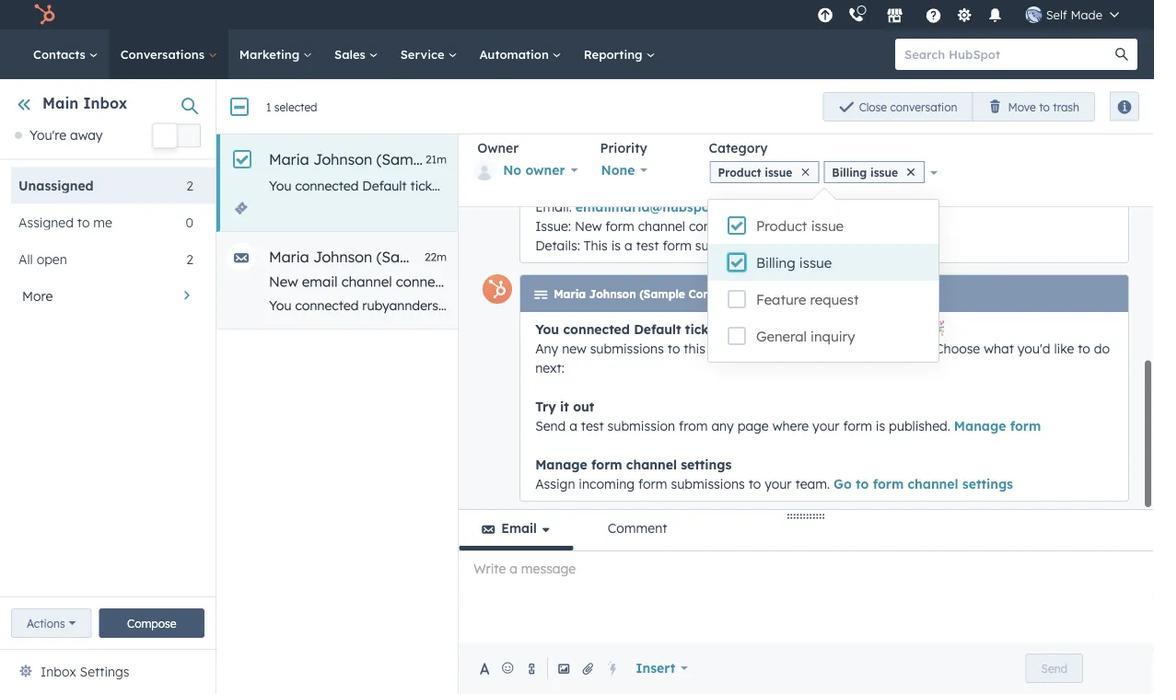 Task type: describe. For each thing, give the bounding box(es) containing it.
new email channel connected to hubspot you connected rubyanndersson@gmail.com any new emails sent to this address will also appear here. choose what you'd like to do next:  try it out
[[269, 273, 1154, 314]]

any
[[711, 418, 734, 434]]

here.
[[859, 298, 888, 314]]

move to trash button
[[972, 92, 1095, 122]]

inbox settings link
[[41, 661, 129, 683]]

try it out send a test submission from any page where your form is published. manage form
[[535, 398, 1041, 434]]

submissions inside form from maria johnson (sample contact) with subject (no subject) row
[[692, 178, 766, 194]]

unassigned
[[18, 177, 94, 193]]

conversations
[[120, 47, 208, 62]]

2 vertical spatial johnson
[[589, 287, 636, 301]]

as inside form from maria johnson (sample contact) with subject (no subject) row
[[973, 178, 987, 194]]

assigned
[[18, 214, 74, 230]]

form from maria johnson (sample contact) with subject (no subject) row
[[216, 134, 1154, 232]]

general
[[756, 328, 807, 345]]

try inside try it out send a test submission from any page where your form is published. manage form
[[535, 398, 556, 415]]

submissions inside you connected default ticket form (nov 1, 2023 11:28:05 am) 🎉 any new submissions to this form will also appear here as tickets. choose what you'd like to do next:
[[590, 340, 664, 356]]

submissions inside manage form channel settings assign incoming form submissions to your team. go to form channel settings
[[671, 476, 745, 492]]

2 vertical spatial (sample
[[640, 287, 685, 301]]

automation link
[[468, 29, 573, 79]]

actions button
[[11, 609, 92, 638]]

manage inside try it out send a test submission from any page where your form is published. manage form
[[954, 418, 1006, 434]]

tickets. inside form from maria johnson (sample contact) with subject (no subject) row
[[991, 178, 1034, 194]]

feature
[[756, 291, 806, 309]]

priority
[[600, 140, 648, 156]]

created
[[840, 109, 888, 125]]

1, for 🎉
[[795, 321, 806, 337]]

service
[[400, 47, 448, 62]]

list box containing product issue
[[708, 200, 939, 362]]

try inside new email channel connected to hubspot you connected rubyanndersson@gmail.com any new emails sent to this address will also appear here. choose what you'd like to do next:  try it out
[[1103, 298, 1121, 314]]

2 vertical spatial contact)
[[689, 287, 736, 301]]

feature request
[[756, 291, 859, 309]]

form inside new form channel connected hubspot • created 21 minutes ago
[[551, 87, 586, 105]]

no
[[503, 162, 522, 178]]

marketplaces image
[[887, 8, 903, 25]]

me
[[93, 214, 112, 230]]

none
[[601, 162, 635, 178]]

new for new email channel connected to hubspot you connected rubyanndersson@gmail.com any new emails sent to this address will also appear here. choose what you'd like to do next:  try it out
[[269, 273, 298, 291]]

calling icon button
[[841, 3, 872, 27]]

close
[[859, 100, 887, 114]]

maria johnson (sample contact) for 22m
[[269, 248, 498, 266]]

1 vertical spatial billing issue
[[756, 254, 832, 272]]

you for you connected default ticket form (nov 1, 2023 11:28:05 am) 🎉 any new submissions to this form will also appear here as tickets. choose what you'd like to do next:
[[535, 321, 559, 337]]

contact) for 21m
[[438, 150, 498, 169]]

move
[[1008, 100, 1036, 114]]

email: emailmaria@hubspot.com issue: new form channel connected details: this is a test form submission
[[535, 199, 763, 253]]

compose button
[[99, 609, 204, 638]]

marketplaces button
[[876, 0, 914, 29]]

rubyanndersson@gmail.com
[[362, 298, 536, 314]]

new form channel connected heading
[[459, 79, 1154, 134]]

🎉
[[927, 321, 940, 337]]

0
[[186, 214, 193, 230]]

actions
[[27, 617, 65, 631]]

email from maria johnson (sample contact) with subject new email channel connected to hubspot row
[[216, 232, 1154, 330]]

go
[[834, 476, 852, 492]]

you're away
[[29, 127, 103, 143]]

group containing close conversation
[[823, 92, 1095, 122]]

close image for product issue
[[802, 169, 809, 176]]

notifications image
[[987, 8, 1004, 25]]

conversation
[[890, 100, 957, 114]]

new inside 'email: emailmaria@hubspot.com issue: new form channel connected details: this is a test form submission'
[[575, 218, 602, 234]]

new for new
[[1022, 99, 1046, 113]]

1 vertical spatial product
[[756, 217, 807, 235]]

(sample for 21m
[[376, 150, 434, 169]]

self made menu
[[812, 0, 1132, 29]]

inbox settings
[[41, 664, 129, 680]]

close conversation button
[[823, 92, 973, 122]]

reporting
[[584, 47, 646, 62]]

1 vertical spatial billing
[[756, 254, 796, 272]]

away
[[70, 127, 103, 143]]

1 horizontal spatial billing
[[832, 165, 867, 179]]

new inside form from maria johnson (sample contact) with subject (no subject) row
[[664, 178, 689, 194]]

sales
[[334, 47, 369, 62]]

will for hubspot
[[760, 298, 779, 314]]

self made button
[[1015, 0, 1130, 29]]

choose inside new email channel connected to hubspot you connected rubyanndersson@gmail.com any new emails sent to this address will also appear here. choose what you'd like to do next:  try it out
[[892, 298, 937, 314]]

request
[[810, 291, 859, 309]]

default for you connected default ticket form (nov 1, 2023 11:28:05 am) any new submissions to this form will also appear here as tickets. choose what you'd 
[[362, 178, 407, 194]]

is inside try it out send a test submission from any page where your form is published. manage form
[[876, 418, 885, 434]]

next: inside you connected default ticket form (nov 1, 2023 11:28:05 am) 🎉 any new submissions to this form will also appear here as tickets. choose what you'd like to do next:
[[535, 360, 565, 376]]

emails
[[594, 298, 634, 314]]

address
[[708, 298, 756, 314]]

any inside form from maria johnson (sample contact) with subject (no subject) row
[[637, 178, 660, 194]]

upgrade link
[[814, 5, 837, 24]]

close conversation
[[859, 100, 957, 114]]

connected down 'email'
[[295, 298, 359, 314]]

1 horizontal spatial settings
[[962, 476, 1013, 492]]

any inside you connected default ticket form (nov 1, 2023 11:28:05 am) 🎉 any new submissions to this form will also appear here as tickets. choose what you'd like to do next:
[[535, 340, 558, 356]]

main content containing new form channel connected
[[216, 0, 1154, 695]]

owner
[[526, 162, 565, 178]]

trash
[[1053, 100, 1080, 114]]

to inside button
[[1039, 100, 1050, 114]]

ago
[[960, 109, 984, 125]]

product inside "main content"
[[718, 165, 761, 179]]

Open button
[[265, 92, 325, 121]]

new for new form channel connected hubspot • created 21 minutes ago
[[514, 87, 547, 105]]

you'd
[[974, 298, 1007, 314]]

2 for unassigned
[[186, 177, 193, 193]]

21m
[[426, 152, 447, 166]]

notifications button
[[980, 0, 1011, 29]]

settings link
[[953, 5, 976, 24]]

minutes
[[909, 109, 957, 125]]

close image for billing issue
[[907, 169, 915, 176]]

channel inside 'email: emailmaria@hubspot.com issue: new form channel connected details: this is a test form submission'
[[638, 218, 685, 234]]

ticket for you connected default ticket form (nov 1, 2023 11:28:05 am) any new submissions to this form will also appear here as tickets. choose what you'd 
[[410, 178, 444, 194]]

all
[[18, 251, 33, 267]]

tickets. inside you connected default ticket form (nov 1, 2023 11:28:05 am) 🎉 any new submissions to this form will also appear here as tickets. choose what you'd like to do next:
[[888, 340, 931, 356]]

email
[[501, 520, 537, 537]]

none button
[[600, 158, 660, 180]]

22m
[[425, 250, 447, 264]]

1 selected
[[266, 100, 317, 114]]

open group
[[265, 92, 390, 121]]

new form channel connected link
[[514, 87, 752, 107]]

issue:
[[535, 218, 571, 234]]

self made
[[1046, 7, 1103, 22]]

sent
[[637, 298, 663, 314]]

new form channel connected hubspot • created 21 minutes ago
[[514, 87, 984, 125]]

row group containing maria johnson (sample contact)
[[216, 134, 1154, 330]]

(nov for 🎉
[[760, 321, 791, 337]]

what inside you connected default ticket form (nov 1, 2023 11:28:05 am) 🎉 any new submissions to this form will also appear here as tickets. choose what you'd like to do next:
[[984, 340, 1014, 356]]

as inside you connected default ticket form (nov 1, 2023 11:28:05 am) 🎉 any new submissions to this form will also appear here as tickets. choose what you'd like to do next:
[[871, 340, 885, 356]]

send group
[[1026, 654, 1083, 683]]

like inside new email channel connected to hubspot you connected rubyanndersson@gmail.com any new emails sent to this address will also appear here. choose what you'd like to do next:  try it out
[[1011, 298, 1031, 314]]

connected inside new form channel connected hubspot • created 21 minutes ago
[[653, 87, 730, 105]]

channel for hubspot
[[591, 87, 649, 105]]

do inside you connected default ticket form (nov 1, 2023 11:28:05 am) 🎉 any new submissions to this form will also appear here as tickets. choose what you'd like to do next:
[[1094, 340, 1110, 356]]

search button
[[1106, 39, 1138, 70]]

connected inside 'email: emailmaria@hubspot.com issue: new form channel connected details: this is a test form submission'
[[689, 218, 752, 234]]

manage form channel settings assign incoming form submissions to your team. go to form channel settings
[[535, 456, 1013, 492]]

sales link
[[323, 29, 389, 79]]

to inside form from maria johnson (sample contact) with subject (no subject) row
[[770, 178, 782, 194]]

main
[[42, 94, 79, 112]]

manage form link
[[954, 418, 1041, 434]]

open
[[37, 251, 67, 267]]

this for hubspot
[[683, 298, 704, 314]]

•
[[828, 109, 833, 125]]

maria for 22m
[[269, 248, 309, 266]]

0 vertical spatial billing issue
[[832, 165, 898, 179]]

open
[[281, 99, 309, 113]]

test inside 'email: emailmaria@hubspot.com issue: new form channel connected details: this is a test form submission'
[[636, 237, 659, 253]]

1
[[266, 100, 271, 114]]

issue up the am
[[799, 254, 832, 272]]

from
[[679, 418, 708, 434]]

automation
[[479, 47, 552, 62]]

also for hubspot
[[782, 298, 807, 314]]

where
[[773, 418, 809, 434]]

issue down 21 on the top
[[870, 165, 898, 179]]

it inside try it out send a test submission from any page where your form is published. manage form
[[560, 398, 569, 415]]

more info image
[[743, 290, 755, 301]]

go to form channel settings link
[[834, 476, 1013, 492]]

you'd inside you connected default ticket form (nov 1, 2023 11:28:05 am) 🎉 any new submissions to this form will also appear here as tickets. choose what you'd like to do next:
[[1018, 340, 1051, 356]]

inbox inside inbox settings link
[[41, 664, 76, 680]]

this for (nov
[[786, 178, 808, 194]]

here inside form from maria johnson (sample contact) with subject (no subject) row
[[943, 178, 969, 194]]

default for you connected default ticket form (nov 1, 2023 11:28:05 am) 🎉 any new submissions to this form will also appear here as tickets. choose what you'd like to do next:
[[634, 321, 681, 337]]

appear inside you connected default ticket form (nov 1, 2023 11:28:05 am) 🎉 any new submissions to this form will also appear here as tickets. choose what you'd like to do next:
[[793, 340, 837, 356]]

all open
[[18, 251, 67, 267]]

ticket for you connected default ticket form (nov 1, 2023 11:28:05 am) 🎉 any new submissions to this form will also appear here as tickets. choose what you'd like to do next:
[[685, 321, 721, 337]]

send inside send button
[[1041, 662, 1068, 676]]



Task type: vqa. For each thing, say whether or not it's contained in the screenshot.
the topmost 1,
yes



Task type: locate. For each thing, give the bounding box(es) containing it.
maria for 21m
[[269, 150, 309, 169]]

no owner button
[[474, 157, 578, 184]]

2023 inside you connected default ticket form (nov 1, 2023 11:28:05 am) 🎉 any new submissions to this form will also appear here as tickets. choose what you'd like to do next:
[[810, 321, 840, 337]]

1 vertical spatial try
[[535, 398, 556, 415]]

appear down 'minutes'
[[895, 178, 939, 194]]

new button
[[1007, 92, 1072, 121]]

11:28:05 inside you connected default ticket form (nov 1, 2023 11:28:05 am) 🎉 any new submissions to this form will also appear here as tickets. choose what you'd like to do next:
[[844, 321, 895, 337]]

1 horizontal spatial what
[[984, 340, 1014, 356]]

this down new form channel connected heading
[[786, 178, 808, 194]]

assigned to me
[[18, 214, 112, 230]]

default inside form from maria johnson (sample contact) with subject (no subject) row
[[362, 178, 407, 194]]

you inside you connected default ticket form (nov 1, 2023 11:28:05 am) 🎉 any new submissions to this form will also appear here as tickets. choose what you'd like to do next:
[[535, 321, 559, 337]]

johnson for 21m
[[313, 150, 372, 169]]

you connected default ticket form (nov 1, 2023 11:28:05 am) 🎉 any new submissions to this form will also appear here as tickets. choose what you'd like to do next:
[[535, 321, 1110, 376]]

what inside form from maria johnson (sample contact) with subject (no subject) row
[[1086, 178, 1116, 194]]

submission inside 'email: emailmaria@hubspot.com issue: new form channel connected details: this is a test form submission'
[[695, 237, 763, 253]]

submission inside try it out send a test submission from any page where your form is published. manage form
[[608, 418, 675, 434]]

1 vertical spatial your
[[765, 476, 792, 492]]

2023
[[526, 178, 555, 194], [810, 321, 840, 337]]

main content
[[216, 0, 1154, 695]]

is left 'published.'
[[876, 418, 885, 434]]

will inside new email channel connected to hubspot you connected rubyanndersson@gmail.com any new emails sent to this address will also appear here. choose what you'd like to do next:  try it out
[[760, 298, 779, 314]]

out inside try it out send a test submission from any page where your form is published. manage form
[[573, 398, 594, 415]]

2 horizontal spatial what
[[1086, 178, 1116, 194]]

2 vertical spatial also
[[764, 340, 789, 356]]

0 horizontal spatial a
[[569, 418, 577, 434]]

johnson inside email from maria johnson (sample contact) with subject new email channel connected to hubspot row
[[313, 248, 372, 266]]

1 vertical spatial you'd
[[1018, 340, 1051, 356]]

hubspot image
[[33, 4, 55, 26]]

appear down 'feature request'
[[793, 340, 837, 356]]

1 vertical spatial like
[[1054, 340, 1074, 356]]

connected inside you connected default ticket form (nov 1, 2023 11:28:05 am) 🎉 any new submissions to this form will also appear here as tickets. choose what you'd like to do next:
[[563, 321, 630, 337]]

this
[[584, 237, 608, 253]]

0 horizontal spatial send
[[535, 418, 566, 434]]

issue up the request
[[811, 217, 844, 235]]

channel down reporting "link"
[[591, 87, 649, 105]]

out
[[1136, 298, 1154, 314], [573, 398, 594, 415]]

1 vertical spatial maria
[[269, 248, 309, 266]]

1 vertical spatial it
[[560, 398, 569, 415]]

choose down 🎉 on the top of page
[[935, 340, 980, 356]]

1 2 from the top
[[186, 177, 193, 193]]

it
[[1125, 298, 1133, 314], [560, 398, 569, 415]]

product issue inside toolbar
[[718, 165, 792, 179]]

test down emailmaria@hubspot.com link
[[636, 237, 659, 253]]

0 vertical spatial try
[[1103, 298, 1121, 314]]

1 horizontal spatial am)
[[899, 321, 924, 337]]

2
[[186, 177, 193, 193], [186, 251, 193, 267]]

billing issue down created
[[832, 165, 898, 179]]

maria down the 1 selected
[[269, 150, 309, 169]]

ticket down new email channel connected to hubspot you connected rubyanndersson@gmail.com any new emails sent to this address will also appear here. choose what you'd like to do next:  try it out
[[685, 321, 721, 337]]

connected up the category
[[653, 87, 730, 105]]

toolbar containing owner
[[474, 140, 1139, 199]]

ticket inside form from maria johnson (sample contact) with subject (no subject) row
[[410, 178, 444, 194]]

1 vertical spatial here
[[841, 340, 867, 356]]

selected
[[274, 100, 317, 114]]

tickets. down move
[[991, 178, 1034, 194]]

1 horizontal spatial 11:28:05
[[844, 321, 895, 337]]

0 vertical spatial test
[[636, 237, 659, 253]]

calling icon image
[[848, 7, 865, 24]]

comment button
[[585, 510, 690, 551]]

here inside you connected default ticket form (nov 1, 2023 11:28:05 am) 🎉 any new submissions to this form will also appear here as tickets. choose what you'd like to do next:
[[841, 340, 867, 356]]

conversations link
[[109, 29, 228, 79]]

am) left 🎉 on the top of page
[[899, 321, 924, 337]]

appear
[[895, 178, 939, 194], [811, 298, 855, 314], [793, 340, 837, 356]]

toolbar
[[474, 140, 1139, 199]]

send
[[535, 418, 566, 434], [1041, 662, 1068, 676]]

also inside you connected default ticket form (nov 1, 2023 11:28:05 am) 🎉 any new submissions to this form will also appear here as tickets. choose what you'd like to do next:
[[764, 340, 789, 356]]

out inside new email channel connected to hubspot you connected rubyanndersson@gmail.com any new emails sent to this address will also appear here. choose what you'd like to do next:  try it out
[[1136, 298, 1154, 314]]

0 horizontal spatial like
[[1011, 298, 1031, 314]]

johnson inside form from maria johnson (sample contact) with subject (no subject) row
[[313, 150, 372, 169]]

appear inside form from maria johnson (sample contact) with subject (no subject) row
[[895, 178, 939, 194]]

upgrade image
[[817, 8, 834, 24]]

help button
[[918, 0, 949, 29]]

channel down 'published.'
[[908, 476, 958, 492]]

(sample
[[376, 150, 434, 169], [376, 248, 434, 266], [640, 287, 685, 301]]

2023 up email:
[[526, 178, 555, 194]]

2 2 from the top
[[186, 251, 193, 267]]

1 horizontal spatial submission
[[695, 237, 763, 253]]

submission left the from
[[608, 418, 675, 434]]

maria johnson (sample contact) up 'email'
[[269, 248, 498, 266]]

0 vertical spatial as
[[973, 178, 987, 194]]

settings down the from
[[681, 456, 732, 473]]

hubspot left created
[[783, 109, 836, 125]]

assign
[[535, 476, 575, 492]]

this
[[786, 178, 808, 194], [683, 298, 704, 314], [684, 340, 706, 356]]

you'd inside form from maria johnson (sample contact) with subject (no subject) row
[[1120, 178, 1153, 194]]

1 vertical spatial 11:28:05
[[844, 321, 895, 337]]

submission up new email channel connected to hubspot you connected rubyanndersson@gmail.com any new emails sent to this address will also appear here. choose what you'd like to do next:  try it out
[[695, 237, 763, 253]]

hubspot link
[[22, 4, 69, 26]]

appear for hubspot
[[811, 298, 855, 314]]

1 horizontal spatial it
[[1125, 298, 1133, 314]]

self
[[1046, 7, 1067, 22]]

11:28:05 for any
[[558, 178, 606, 194]]

2 vertical spatial appear
[[793, 340, 837, 356]]

new inside popup button
[[1022, 99, 1046, 113]]

maria johnson (sample contact) for 21m
[[269, 150, 498, 169]]

will for (nov
[[844, 178, 863, 194]]

1 horizontal spatial try
[[1103, 298, 1121, 314]]

also inside form from maria johnson (sample contact) with subject (no subject) row
[[866, 178, 891, 194]]

1 horizontal spatial send
[[1041, 662, 1068, 676]]

close image down 'minutes'
[[907, 169, 915, 176]]

insert
[[636, 660, 675, 677]]

connected down open group
[[295, 178, 359, 194]]

1 horizontal spatial 2023
[[810, 321, 840, 337]]

a inside 'email: emailmaria@hubspot.com issue: new form channel connected details: this is a test form submission'
[[625, 237, 633, 253]]

group inside new form channel connected heading
[[1072, 92, 1139, 121]]

(sample inside form from maria johnson (sample contact) with subject (no subject) row
[[376, 150, 434, 169]]

1,
[[513, 178, 522, 194], [795, 321, 806, 337]]

21
[[892, 109, 905, 125]]

johnson for 22m
[[313, 248, 372, 266]]

new
[[664, 178, 689, 194], [566, 298, 591, 314], [562, 340, 587, 356]]

0 vertical spatial like
[[1011, 298, 1031, 314]]

default inside you connected default ticket form (nov 1, 2023 11:28:05 am) 🎉 any new submissions to this form will also appear here as tickets. choose what you'd like to do next:
[[634, 321, 681, 337]]

(nov for any
[[480, 178, 510, 194]]

submissions down the from
[[671, 476, 745, 492]]

0 horizontal spatial next:
[[535, 360, 565, 376]]

tickets. down 🎉 on the top of page
[[888, 340, 931, 356]]

1 vertical spatial is
[[876, 418, 885, 434]]

0 horizontal spatial close image
[[802, 169, 809, 176]]

settings
[[80, 664, 129, 680]]

0 vertical spatial settings
[[681, 456, 732, 473]]

11:28
[[758, 287, 783, 301]]

here
[[943, 178, 969, 194], [841, 340, 867, 356]]

inbox up away
[[83, 94, 127, 112]]

connected inside form from maria johnson (sample contact) with subject (no subject) row
[[295, 178, 359, 194]]

you for you connected default ticket form (nov 1, 2023 11:28:05 am) any new submissions to this form will also appear here as tickets. choose what you'd 
[[269, 178, 292, 194]]

0 horizontal spatial try
[[535, 398, 556, 415]]

contact)
[[438, 150, 498, 169], [438, 248, 498, 266], [689, 287, 736, 301]]

0 vertical spatial maria
[[269, 150, 309, 169]]

2 vertical spatial will
[[742, 340, 761, 356]]

new inside new form channel connected hubspot • created 21 minutes ago
[[514, 87, 547, 105]]

next: inside new email channel connected to hubspot you connected rubyanndersson@gmail.com any new emails sent to this address will also appear here. choose what you'd like to do next:  try it out
[[1070, 298, 1099, 314]]

next:
[[1070, 298, 1099, 314], [535, 360, 565, 376]]

2 up 0
[[186, 177, 193, 193]]

0 vertical spatial do
[[1051, 298, 1066, 314]]

0 horizontal spatial 11:28:05
[[558, 178, 606, 194]]

1 vertical spatial appear
[[811, 298, 855, 314]]

any inside new email channel connected to hubspot you connected rubyanndersson@gmail.com any new emails sent to this address will also appear here. choose what you'd like to do next:  try it out
[[539, 298, 562, 314]]

1 horizontal spatial do
[[1094, 340, 1110, 356]]

1 vertical spatial choose
[[892, 298, 937, 314]]

test inside try it out send a test submission from any page where your form is published. manage form
[[581, 418, 604, 434]]

1 vertical spatial contact)
[[438, 248, 498, 266]]

is inside 'email: emailmaria@hubspot.com issue: new form channel connected details: this is a test form submission'
[[611, 237, 621, 253]]

channel down emailmaria@hubspot.com
[[638, 218, 685, 234]]

0 horizontal spatial 2023
[[526, 178, 555, 194]]

this down new email channel connected to hubspot you connected rubyanndersson@gmail.com any new emails sent to this address will also appear here. choose what you'd like to do next:  try it out
[[684, 340, 706, 356]]

insert button
[[624, 650, 700, 687]]

you
[[269, 178, 292, 194], [269, 298, 292, 314], [535, 321, 559, 337]]

send inside try it out send a test submission from any page where your form is published. manage form
[[535, 418, 566, 434]]

am) for any
[[609, 178, 634, 194]]

0 vertical spatial this
[[786, 178, 808, 194]]

you're
[[29, 127, 66, 143]]

is
[[611, 237, 621, 253], [876, 418, 885, 434]]

channel up incoming
[[626, 456, 677, 473]]

0 vertical spatial (nov
[[480, 178, 510, 194]]

(sample inside email from maria johnson (sample contact) with subject new email channel connected to hubspot row
[[376, 248, 434, 266]]

channel right 'email'
[[341, 273, 392, 291]]

connected down 22m
[[396, 273, 464, 291]]

0 vertical spatial any
[[637, 178, 660, 194]]

0 vertical spatial submission
[[695, 237, 763, 253]]

close image
[[802, 169, 809, 176], [907, 169, 915, 176]]

1 vertical spatial test
[[581, 418, 604, 434]]

your left team.
[[765, 476, 792, 492]]

group
[[1072, 92, 1139, 121], [823, 92, 1095, 122]]

also inside new email channel connected to hubspot you connected rubyanndersson@gmail.com any new emails sent to this address will also appear here. choose what you'd like to do next:  try it out
[[782, 298, 807, 314]]

2 vertical spatial maria
[[554, 287, 586, 301]]

toolbar inside "main content"
[[474, 140, 1139, 199]]

billing down created
[[832, 165, 867, 179]]

(nov inside you connected default ticket form (nov 1, 2023 11:28:05 am) 🎉 any new submissions to this form will also appear here as tickets. choose what you'd like to do next:
[[760, 321, 791, 337]]

manage up assign
[[535, 456, 587, 473]]

you inside form from maria johnson (sample contact) with subject (no subject) row
[[269, 178, 292, 194]]

0 horizontal spatial tickets.
[[888, 340, 931, 356]]

ticket
[[410, 178, 444, 194], [685, 321, 721, 337]]

contact) left "more info" icon
[[689, 287, 736, 301]]

0 vertical spatial it
[[1125, 298, 1133, 314]]

choose inside you connected default ticket form (nov 1, 2023 11:28:05 am) 🎉 any new submissions to this form will also appear here as tickets. choose what you'd like to do next:
[[935, 340, 980, 356]]

1 vertical spatial send
[[1041, 662, 1068, 676]]

0 horizontal spatial test
[[581, 418, 604, 434]]

billing issue up the am
[[756, 254, 832, 272]]

published.
[[889, 418, 951, 434]]

move to trash
[[1008, 100, 1080, 114]]

team.
[[795, 476, 830, 492]]

channel inside new form channel connected hubspot • created 21 minutes ago
[[591, 87, 649, 105]]

more
[[22, 288, 53, 304]]

settings down 'manage form' link
[[962, 476, 1013, 492]]

0 vertical spatial 2023
[[526, 178, 555, 194]]

0 horizontal spatial your
[[765, 476, 792, 492]]

close image down new form channel connected heading
[[802, 169, 809, 176]]

johnson up 'email'
[[313, 248, 372, 266]]

will inside form from maria johnson (sample contact) with subject (no subject) row
[[844, 178, 863, 194]]

1, for any
[[513, 178, 522, 194]]

product down the category
[[718, 165, 761, 179]]

maria left emails
[[554, 287, 586, 301]]

0 vertical spatial default
[[362, 178, 407, 194]]

like inside you connected default ticket form (nov 1, 2023 11:28:05 am) 🎉 any new submissions to this form will also appear here as tickets. choose what you'd like to do next:
[[1054, 340, 1074, 356]]

1, inside form from maria johnson (sample contact) with subject (no subject) row
[[513, 178, 522, 194]]

11:28:05 inside form from maria johnson (sample contact) with subject (no subject) row
[[558, 178, 606, 194]]

new inside new email channel connected to hubspot you connected rubyanndersson@gmail.com any new emails sent to this address will also appear here. choose what you'd like to do next:  try it out
[[269, 273, 298, 291]]

2023 for any
[[526, 178, 555, 194]]

contact) left the 'no'
[[438, 150, 498, 169]]

inbox
[[83, 94, 127, 112], [41, 664, 76, 680]]

issue down the category
[[765, 165, 792, 179]]

1 vertical spatial this
[[683, 298, 704, 314]]

None button
[[324, 92, 390, 121]]

new inside you connected default ticket form (nov 1, 2023 11:28:05 am) 🎉 any new submissions to this form will also appear here as tickets. choose what you'd like to do next:
[[562, 340, 587, 356]]

0 horizontal spatial it
[[560, 398, 569, 415]]

1 vertical spatial 2023
[[810, 321, 840, 337]]

connected
[[653, 87, 730, 105], [295, 178, 359, 194], [689, 218, 752, 234], [396, 273, 464, 291], [295, 298, 359, 314], [563, 321, 630, 337]]

0 vertical spatial 11:28:05
[[558, 178, 606, 194]]

choose inside form from maria johnson (sample contact) with subject (no subject) row
[[1037, 178, 1082, 194]]

details:
[[535, 237, 580, 253]]

service link
[[389, 29, 468, 79]]

0 vertical spatial also
[[866, 178, 891, 194]]

(nov inside form from maria johnson (sample contact) with subject (no subject) row
[[480, 178, 510, 194]]

channel for to
[[341, 273, 392, 291]]

0 horizontal spatial am)
[[609, 178, 634, 194]]

submissions down the category
[[692, 178, 766, 194]]

contact) up rubyanndersson@gmail.com
[[438, 248, 498, 266]]

1 horizontal spatial here
[[943, 178, 969, 194]]

0 vertical spatial contact)
[[438, 150, 498, 169]]

0 vertical spatial appear
[[895, 178, 939, 194]]

2 vertical spatial maria johnson (sample contact)
[[554, 287, 736, 301]]

1 horizontal spatial your
[[813, 418, 840, 434]]

1 vertical spatial inbox
[[41, 664, 76, 680]]

no owner
[[503, 162, 565, 178]]

do inside new email channel connected to hubspot you connected rubyanndersson@gmail.com any new emails sent to this address will also appear here. choose what you'd like to do next:  try it out
[[1051, 298, 1066, 314]]

1 horizontal spatial ticket
[[685, 321, 721, 337]]

email:
[[535, 199, 572, 215]]

1 vertical spatial 1,
[[795, 321, 806, 337]]

1 vertical spatial any
[[539, 298, 562, 314]]

product up 11:28 am
[[756, 217, 807, 235]]

0 horizontal spatial out
[[573, 398, 594, 415]]

form
[[551, 87, 586, 105], [448, 178, 477, 194], [811, 178, 840, 194], [606, 218, 635, 234], [663, 237, 692, 253], [725, 321, 756, 337], [709, 340, 738, 356], [843, 418, 872, 434], [1010, 418, 1041, 434], [591, 456, 622, 473], [638, 476, 667, 492], [873, 476, 904, 492]]

made
[[1071, 7, 1103, 22]]

comment
[[608, 520, 667, 537]]

1 horizontal spatial test
[[636, 237, 659, 253]]

2 close image from the left
[[907, 169, 915, 176]]

1 horizontal spatial you'd
[[1120, 178, 1153, 194]]

1 vertical spatial maria johnson (sample contact)
[[269, 248, 498, 266]]

ruby anderson image
[[1026, 6, 1042, 23]]

channel inside new email channel connected to hubspot you connected rubyanndersson@gmail.com any new emails sent to this address will also appear here. choose what you'd like to do next:  try it out
[[341, 273, 392, 291]]

will inside you connected default ticket form (nov 1, 2023 11:28:05 am) 🎉 any new submissions to this form will also appear here as tickets. choose what you'd like to do next:
[[742, 340, 761, 356]]

you inside new email channel connected to hubspot you connected rubyanndersson@gmail.com any new emails sent to this address will also appear here. choose what you'd like to do next:  try it out
[[269, 298, 292, 314]]

you're away image
[[15, 132, 22, 139]]

am) for 🎉
[[899, 321, 924, 337]]

connected down you connected default ticket form (nov 1, 2023 11:28:05 am) any new submissions to this form will also appear here as tickets. choose what you'd
[[689, 218, 752, 234]]

this inside new email channel connected to hubspot you connected rubyanndersson@gmail.com any new emails sent to this address will also appear here. choose what you'd like to do next:  try it out
[[683, 298, 704, 314]]

1 vertical spatial as
[[871, 340, 885, 356]]

hubspot inside new email channel connected to hubspot you connected rubyanndersson@gmail.com any new emails sent to this address will also appear here. choose what you'd like to do next:  try it out
[[485, 273, 543, 291]]

hubspot down details:
[[485, 273, 543, 291]]

marketing
[[239, 47, 303, 62]]

maria johnson (sample contact) down 'email: emailmaria@hubspot.com issue: new form channel connected details: this is a test form submission'
[[554, 287, 736, 301]]

johnson down open group
[[313, 150, 372, 169]]

contact) for 22m
[[438, 248, 498, 266]]

owner
[[477, 140, 519, 156]]

1 vertical spatial product issue
[[756, 217, 844, 235]]

2023 for 🎉
[[810, 321, 840, 337]]

manage right 'published.'
[[954, 418, 1006, 434]]

as down here.
[[871, 340, 885, 356]]

appear up inquiry
[[811, 298, 855, 314]]

new down automation link on the left top
[[514, 87, 547, 105]]

0 vertical spatial out
[[1136, 298, 1154, 314]]

help image
[[925, 8, 942, 25]]

product issue
[[718, 165, 792, 179], [756, 217, 844, 235]]

new left trash
[[1022, 99, 1046, 113]]

1, down 'feature request'
[[795, 321, 806, 337]]

1 vertical spatial submission
[[608, 418, 675, 434]]

submissions down emails
[[590, 340, 664, 356]]

emailmaria@hubspot.com
[[576, 199, 746, 215]]

2 vertical spatial this
[[684, 340, 706, 356]]

0 vertical spatial 1,
[[513, 178, 522, 194]]

1 vertical spatial (nov
[[760, 321, 791, 337]]

will down address at the right of page
[[742, 340, 761, 356]]

what inside new email channel connected to hubspot you connected rubyanndersson@gmail.com any new emails sent to this address will also appear here. choose what you'd like to do next:  try it out
[[940, 298, 971, 314]]

(nov down feature
[[760, 321, 791, 337]]

billing up 11:28 am
[[756, 254, 796, 272]]

billing issue
[[832, 165, 898, 179], [756, 254, 832, 272]]

inbox left settings on the bottom left of page
[[41, 664, 76, 680]]

1, inside you connected default ticket form (nov 1, 2023 11:28:05 am) 🎉 any new submissions to this form will also appear here as tickets. choose what you'd like to do next:
[[795, 321, 806, 337]]

this inside form from maria johnson (sample contact) with subject (no subject) row
[[786, 178, 808, 194]]

2 for all open
[[186, 251, 193, 267]]

your inside manage form channel settings assign incoming form submissions to your team. go to form channel settings
[[765, 476, 792, 492]]

main inbox
[[42, 94, 127, 112]]

Search HubSpot search field
[[895, 39, 1121, 70]]

(nov down owner
[[480, 178, 510, 194]]

ticket inside you connected default ticket form (nov 1, 2023 11:28:05 am) 🎉 any new submissions to this form will also appear here as tickets. choose what you'd like to do next:
[[685, 321, 721, 337]]

11:28:05
[[558, 178, 606, 194], [844, 321, 895, 337]]

as down ago
[[973, 178, 987, 194]]

marketing link
[[228, 29, 323, 79]]

search image
[[1116, 48, 1128, 61]]

your inside try it out send a test submission from any page where your form is published. manage form
[[813, 418, 840, 434]]

0 vertical spatial next:
[[1070, 298, 1099, 314]]

0 vertical spatial inbox
[[83, 94, 127, 112]]

is right the this
[[611, 237, 621, 253]]

choose down trash
[[1037, 178, 1082, 194]]

hubspot inside new form channel connected hubspot • created 21 minutes ago
[[783, 109, 836, 125]]

new left 'email'
[[269, 273, 298, 291]]

settings image
[[956, 8, 973, 24]]

0 horizontal spatial inbox
[[41, 664, 76, 680]]

a right the this
[[625, 237, 633, 253]]

11:28:05 down here.
[[844, 321, 895, 337]]

appear for (nov
[[895, 178, 939, 194]]

email button
[[459, 510, 574, 551]]

1 close image from the left
[[802, 169, 809, 176]]

johnson
[[313, 150, 372, 169], [313, 248, 372, 266], [589, 287, 636, 301]]

0 vertical spatial your
[[813, 418, 840, 434]]

1 vertical spatial am)
[[899, 321, 924, 337]]

am) inside form from maria johnson (sample contact) with subject (no subject) row
[[609, 178, 634, 194]]

ticket down '21m'
[[410, 178, 444, 194]]

this inside you connected default ticket form (nov 1, 2023 11:28:05 am) 🎉 any new submissions to this form will also appear here as tickets. choose what you'd like to do next:
[[684, 340, 706, 356]]

manage inside manage form channel settings assign incoming form submissions to your team. go to form channel settings
[[535, 456, 587, 473]]

maria johnson (sample contact) down open group
[[269, 150, 498, 169]]

(nov
[[480, 178, 510, 194], [760, 321, 791, 337]]

a inside try it out send a test submission from any page where your form is published. manage form
[[569, 418, 577, 434]]

1, left owner
[[513, 178, 522, 194]]

page
[[738, 418, 769, 434]]

send button
[[1026, 654, 1083, 683]]

am) down priority
[[609, 178, 634, 194]]

will right "more info" icon
[[760, 298, 779, 314]]

choose up 🎉 on the top of page
[[892, 298, 937, 314]]

new inside new email channel connected to hubspot you connected rubyanndersson@gmail.com any new emails sent to this address will also appear here. choose what you'd like to do next:  try it out
[[566, 298, 591, 314]]

will down created
[[844, 178, 863, 194]]

2 vertical spatial submissions
[[671, 476, 745, 492]]

11:28:05 for 🎉
[[844, 321, 895, 337]]

new up the this
[[575, 218, 602, 234]]

contacts
[[33, 47, 89, 62]]

2023 inside form from maria johnson (sample contact) with subject (no subject) row
[[526, 178, 555, 194]]

0 horizontal spatial (nov
[[480, 178, 510, 194]]

johnson left sent
[[589, 287, 636, 301]]

connected down emails
[[563, 321, 630, 337]]

11:28:05 up email:
[[558, 178, 606, 194]]

also for (nov
[[866, 178, 891, 194]]

1 horizontal spatial next:
[[1070, 298, 1099, 314]]

here down ago
[[943, 178, 969, 194]]

0 vertical spatial maria johnson (sample contact)
[[269, 150, 498, 169]]

this left address at the right of page
[[683, 298, 704, 314]]

category
[[709, 140, 768, 156]]

product issue down the category
[[718, 165, 792, 179]]

product issue up the am
[[756, 217, 844, 235]]

(sample for 22m
[[376, 248, 434, 266]]

test up incoming
[[581, 418, 604, 434]]

it inside new email channel connected to hubspot you connected rubyanndersson@gmail.com any new emails sent to this address will also appear here. choose what you'd like to do next:  try it out
[[1125, 298, 1133, 314]]

0 vertical spatial choose
[[1037, 178, 1082, 194]]

am) inside you connected default ticket form (nov 1, 2023 11:28:05 am) 🎉 any new submissions to this form will also appear here as tickets. choose what you'd like to do next:
[[899, 321, 924, 337]]

maria
[[269, 150, 309, 169], [269, 248, 309, 266], [554, 287, 586, 301]]

2 down 0
[[186, 251, 193, 267]]

1 horizontal spatial hubspot
[[783, 109, 836, 125]]

1 vertical spatial manage
[[535, 456, 587, 473]]

channel for assign
[[626, 456, 677, 473]]

2023 down the request
[[810, 321, 840, 337]]

appear inside new email channel connected to hubspot you connected rubyanndersson@gmail.com any new emails sent to this address will also appear here. choose what you'd like to do next:  try it out
[[811, 298, 855, 314]]

here down here.
[[841, 340, 867, 356]]

hubspot
[[783, 109, 836, 125], [485, 273, 543, 291]]

list box
[[708, 200, 939, 362]]

0 horizontal spatial do
[[1051, 298, 1066, 314]]

row group
[[216, 134, 1154, 330]]

maria up 'email'
[[269, 248, 309, 266]]

1 vertical spatial a
[[569, 418, 577, 434]]

0 vertical spatial ticket
[[410, 178, 444, 194]]

0 vertical spatial hubspot
[[783, 109, 836, 125]]

your right where
[[813, 418, 840, 434]]

1 vertical spatial out
[[573, 398, 594, 415]]

0 horizontal spatial is
[[611, 237, 621, 253]]

tickets.
[[991, 178, 1034, 194], [888, 340, 931, 356]]

a up assign
[[569, 418, 577, 434]]

as
[[973, 178, 987, 194], [871, 340, 885, 356]]

1 horizontal spatial close image
[[907, 169, 915, 176]]



